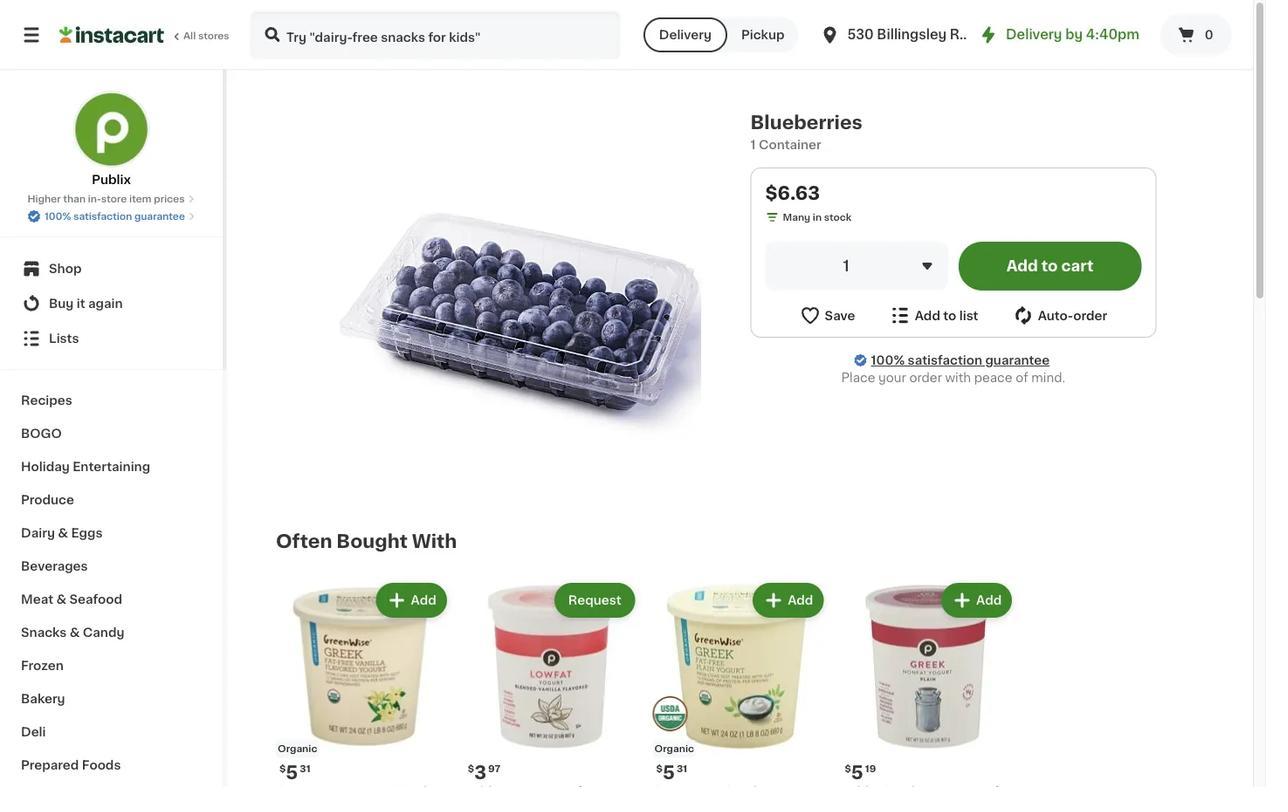 Task type: locate. For each thing, give the bounding box(es) containing it.
1 horizontal spatial to
[[1042, 259, 1058, 274]]

delivery by 4:40pm
[[1006, 28, 1140, 41]]

your
[[879, 372, 907, 384]]

4 $ from the left
[[657, 765, 663, 774]]

auto-order
[[1038, 310, 1108, 322]]

2 product group from the left
[[465, 580, 639, 788]]

organic
[[278, 745, 317, 754], [655, 745, 694, 754]]

higher
[[27, 194, 61, 204]]

& for meat
[[56, 594, 66, 606]]

4 product group from the left
[[842, 580, 1016, 788]]

97
[[488, 765, 501, 774]]

2 $ from the left
[[468, 765, 474, 774]]

100% up your
[[871, 355, 905, 367]]

& right meat
[[56, 594, 66, 606]]

0 horizontal spatial organic
[[278, 745, 317, 754]]

order inside button
[[1074, 310, 1108, 322]]

3
[[474, 764, 487, 782]]

5
[[286, 764, 298, 782], [851, 764, 864, 782], [663, 764, 675, 782]]

prepared foods
[[21, 760, 121, 772]]

3 product group from the left
[[653, 580, 828, 788]]

1 left container
[[751, 139, 756, 151]]

100%
[[45, 212, 71, 221], [871, 355, 905, 367]]

often
[[276, 532, 332, 551]]

Search field
[[252, 12, 619, 58]]

product group
[[276, 580, 451, 788], [465, 580, 639, 788], [653, 580, 828, 788], [842, 580, 1016, 788]]

100% satisfaction guarantee down store
[[45, 212, 185, 221]]

5 for 2nd the product group from the right
[[663, 764, 675, 782]]

1 organic from the left
[[278, 745, 317, 754]]

0 horizontal spatial 5
[[286, 764, 298, 782]]

$ 5 31
[[280, 764, 311, 782], [657, 764, 688, 782]]

1 horizontal spatial satisfaction
[[908, 355, 983, 367]]

31 for 1st the product group
[[300, 765, 311, 774]]

save button
[[800, 305, 856, 327]]

1 add button from the left
[[378, 585, 445, 617]]

0 horizontal spatial order
[[910, 372, 942, 384]]

order
[[1074, 310, 1108, 322], [910, 372, 942, 384]]

1 horizontal spatial $ 5 31
[[657, 764, 688, 782]]

satisfaction
[[74, 212, 132, 221], [908, 355, 983, 367]]

2 31 from the left
[[677, 765, 688, 774]]

1 horizontal spatial delivery
[[1006, 28, 1063, 41]]

road
[[950, 28, 986, 41]]

delivery left by
[[1006, 28, 1063, 41]]

2 organic from the left
[[655, 745, 694, 754]]

0 vertical spatial 100%
[[45, 212, 71, 221]]

prices
[[154, 194, 185, 204]]

place
[[842, 372, 876, 384]]

0 horizontal spatial $ 5 31
[[280, 764, 311, 782]]

100% satisfaction guarantee
[[45, 212, 185, 221], [871, 355, 1050, 367]]

beverages link
[[10, 550, 212, 584]]

1 down stock
[[843, 259, 850, 274]]

0 vertical spatial &
[[58, 528, 68, 540]]

None search field
[[250, 10, 621, 59]]

& left candy
[[70, 627, 80, 639]]

guarantee up of
[[986, 355, 1050, 367]]

31
[[300, 765, 311, 774], [677, 765, 688, 774]]

3 add button from the left
[[943, 585, 1011, 617]]

beverages
[[21, 561, 88, 573]]

100% down higher
[[45, 212, 71, 221]]

satisfaction up place your order with peace of mind.
[[908, 355, 983, 367]]

store
[[101, 194, 127, 204]]

delivery
[[1006, 28, 1063, 41], [659, 29, 712, 41]]

1 horizontal spatial 5
[[663, 764, 675, 782]]

recipes
[[21, 395, 72, 407]]

holiday entertaining link
[[10, 451, 212, 484]]

1 horizontal spatial guarantee
[[986, 355, 1050, 367]]

produce link
[[10, 484, 212, 517]]

all
[[183, 31, 196, 41]]

0
[[1205, 29, 1214, 41]]

0 vertical spatial order
[[1074, 310, 1108, 322]]

0 horizontal spatial 100%
[[45, 212, 71, 221]]

order left with
[[910, 372, 942, 384]]

blueberries 1 container
[[751, 113, 863, 151]]

1 horizontal spatial organic
[[655, 745, 694, 754]]

add to list button
[[890, 305, 979, 327]]

satisfaction inside "100% satisfaction guarantee" button
[[74, 212, 132, 221]]

again
[[88, 298, 123, 310]]

0 horizontal spatial satisfaction
[[74, 212, 132, 221]]

pickup button
[[728, 17, 799, 52]]

by
[[1066, 28, 1083, 41]]

delivery button
[[644, 17, 728, 52]]

many in stock
[[783, 213, 852, 222]]

0 horizontal spatial add button
[[378, 585, 445, 617]]

delivery inside button
[[659, 29, 712, 41]]

1 vertical spatial 1
[[843, 259, 850, 274]]

cart
[[1062, 259, 1094, 274]]

1 field
[[766, 242, 949, 291]]

dairy & eggs
[[21, 528, 103, 540]]

1 horizontal spatial 100%
[[871, 355, 905, 367]]

0 horizontal spatial 1
[[751, 139, 756, 151]]

entertaining
[[73, 461, 150, 473]]

guarantee down prices
[[134, 212, 185, 221]]

$ for 2nd the product group from the right
[[657, 765, 663, 774]]

holiday
[[21, 461, 70, 473]]

1 inside blueberries 1 container
[[751, 139, 756, 151]]

of
[[1016, 372, 1029, 384]]

add to cart button
[[959, 242, 1142, 291]]

1 horizontal spatial 100% satisfaction guarantee
[[871, 355, 1050, 367]]

in-
[[88, 194, 101, 204]]

$
[[280, 765, 286, 774], [468, 765, 474, 774], [845, 765, 851, 774], [657, 765, 663, 774]]

2 horizontal spatial 5
[[851, 764, 864, 782]]

guarantee inside button
[[134, 212, 185, 221]]

3 $ from the left
[[845, 765, 851, 774]]

bakery link
[[10, 683, 212, 716]]

$ for 1st the product group from right
[[845, 765, 851, 774]]

1 vertical spatial order
[[910, 372, 942, 384]]

to
[[1042, 259, 1058, 274], [944, 310, 957, 322]]

0 horizontal spatial guarantee
[[134, 212, 185, 221]]

add button for 1st the product group
[[378, 585, 445, 617]]

$ inside $ 5 19
[[845, 765, 851, 774]]

satisfaction down higher than in-store item prices
[[74, 212, 132, 221]]

1 $ from the left
[[280, 765, 286, 774]]

delivery left "pickup"
[[659, 29, 712, 41]]

0 vertical spatial to
[[1042, 259, 1058, 274]]

container
[[759, 139, 822, 151]]

many
[[783, 213, 811, 222]]

2 horizontal spatial add button
[[943, 585, 1011, 617]]

blueberries image
[[338, 126, 701, 489]]

prepared foods link
[[10, 750, 212, 783]]

item badge image
[[653, 697, 688, 732]]

in
[[813, 213, 822, 222]]

& for dairy
[[58, 528, 68, 540]]

to left cart
[[1042, 259, 1058, 274]]

1 horizontal spatial 1
[[843, 259, 850, 274]]

snacks & candy link
[[10, 617, 212, 650]]

0 vertical spatial guarantee
[[134, 212, 185, 221]]

3 5 from the left
[[663, 764, 675, 782]]

0 horizontal spatial 100% satisfaction guarantee
[[45, 212, 185, 221]]

1 horizontal spatial 31
[[677, 765, 688, 774]]

2 5 from the left
[[851, 764, 864, 782]]

0 vertical spatial 100% satisfaction guarantee
[[45, 212, 185, 221]]

2 add button from the left
[[755, 585, 822, 617]]

lists
[[49, 333, 79, 345]]

0 horizontal spatial delivery
[[659, 29, 712, 41]]

1 horizontal spatial order
[[1074, 310, 1108, 322]]

1
[[751, 139, 756, 151], [843, 259, 850, 274]]

1 5 from the left
[[286, 764, 298, 782]]

& left eggs on the bottom left of page
[[58, 528, 68, 540]]

$ for 1st the product group
[[280, 765, 286, 774]]

candy
[[83, 627, 124, 639]]

$ inside "$ 3 97"
[[468, 765, 474, 774]]

blueberries
[[751, 113, 863, 131]]

1 horizontal spatial add button
[[755, 585, 822, 617]]

to left 'list'
[[944, 310, 957, 322]]

to for list
[[944, 310, 957, 322]]

meat & seafood
[[21, 594, 122, 606]]

0 vertical spatial 1
[[751, 139, 756, 151]]

1 31 from the left
[[300, 765, 311, 774]]

2 vertical spatial &
[[70, 627, 80, 639]]

1 vertical spatial satisfaction
[[908, 355, 983, 367]]

add button
[[378, 585, 445, 617], [755, 585, 822, 617], [943, 585, 1011, 617]]

$ 5 19
[[845, 764, 876, 782]]

0 horizontal spatial 31
[[300, 765, 311, 774]]

0 horizontal spatial to
[[944, 310, 957, 322]]

1 vertical spatial &
[[56, 594, 66, 606]]

100% satisfaction guarantee up with
[[871, 355, 1050, 367]]

0 vertical spatial satisfaction
[[74, 212, 132, 221]]

higher than in-store item prices
[[27, 194, 185, 204]]

order down cart
[[1074, 310, 1108, 322]]

list
[[960, 310, 979, 322]]

add to cart
[[1007, 259, 1094, 274]]

1 vertical spatial to
[[944, 310, 957, 322]]

delivery for delivery
[[659, 29, 712, 41]]



Task type: describe. For each thing, give the bounding box(es) containing it.
deli link
[[10, 716, 212, 750]]

to for cart
[[1042, 259, 1058, 274]]

bogo
[[21, 428, 62, 440]]

product group containing 3
[[465, 580, 639, 788]]

5 for 1st the product group
[[286, 764, 298, 782]]

delivery for delivery by 4:40pm
[[1006, 28, 1063, 41]]

service type group
[[644, 17, 799, 52]]

with
[[412, 532, 457, 551]]

1 vertical spatial 100% satisfaction guarantee
[[871, 355, 1050, 367]]

530
[[848, 28, 874, 41]]

1 vertical spatial guarantee
[[986, 355, 1050, 367]]

1 $ 5 31 from the left
[[280, 764, 311, 782]]

all stores
[[183, 31, 229, 41]]

1 vertical spatial 100%
[[871, 355, 905, 367]]

buy
[[49, 298, 74, 310]]

publix logo image
[[73, 91, 150, 168]]

often bought with
[[276, 532, 457, 551]]

$6.63
[[766, 184, 820, 202]]

530 billingsley road button
[[820, 10, 986, 59]]

31 for 2nd the product group from the right
[[677, 765, 688, 774]]

deli
[[21, 727, 46, 739]]

bogo link
[[10, 418, 212, 451]]

higher than in-store item prices link
[[27, 192, 195, 206]]

& for snacks
[[70, 627, 80, 639]]

buy it again
[[49, 298, 123, 310]]

1 product group from the left
[[276, 580, 451, 788]]

add to list
[[915, 310, 979, 322]]

prepared
[[21, 760, 79, 772]]

100% satisfaction guarantee button
[[27, 206, 196, 224]]

instacart logo image
[[59, 24, 164, 45]]

snacks
[[21, 627, 67, 639]]

100% satisfaction guarantee inside button
[[45, 212, 185, 221]]

add button for 1st the product group from right
[[943, 585, 1011, 617]]

billingsley
[[877, 28, 947, 41]]

publix link
[[73, 91, 150, 189]]

bakery
[[21, 694, 65, 706]]

request
[[569, 595, 622, 607]]

holiday entertaining
[[21, 461, 150, 473]]

foods
[[82, 760, 121, 772]]

peace
[[975, 372, 1013, 384]]

stock
[[824, 213, 852, 222]]

$ for the product group containing 3
[[468, 765, 474, 774]]

dairy
[[21, 528, 55, 540]]

produce
[[21, 494, 74, 507]]

than
[[63, 194, 86, 204]]

recipes link
[[10, 384, 212, 418]]

4:40pm
[[1086, 28, 1140, 41]]

pickup
[[742, 29, 785, 41]]

buy it again link
[[10, 287, 212, 321]]

eggs
[[71, 528, 103, 540]]

100% satisfaction guarantee link
[[871, 352, 1050, 370]]

19
[[865, 765, 876, 774]]

item carousel region
[[252, 573, 1205, 788]]

0 button
[[1161, 14, 1233, 56]]

place your order with peace of mind.
[[842, 372, 1066, 384]]

it
[[77, 298, 85, 310]]

100% inside button
[[45, 212, 71, 221]]

5 for 1st the product group from right
[[851, 764, 864, 782]]

seafood
[[69, 594, 122, 606]]

bought
[[337, 532, 408, 551]]

with
[[946, 372, 971, 384]]

delivery by 4:40pm link
[[978, 24, 1140, 45]]

frozen
[[21, 660, 64, 673]]

shop
[[49, 263, 82, 275]]

1 inside field
[[843, 259, 850, 274]]

frozen link
[[10, 650, 212, 683]]

dairy & eggs link
[[10, 517, 212, 550]]

request button
[[556, 585, 634, 617]]

item
[[129, 194, 152, 204]]

530 billingsley road
[[848, 28, 986, 41]]

mind.
[[1032, 372, 1066, 384]]

satisfaction inside 100% satisfaction guarantee link
[[908, 355, 983, 367]]

2 $ 5 31 from the left
[[657, 764, 688, 782]]

snacks & candy
[[21, 627, 124, 639]]

all stores link
[[59, 10, 231, 59]]

meat & seafood link
[[10, 584, 212, 617]]

auto-
[[1038, 310, 1074, 322]]

publix
[[92, 174, 131, 186]]

add button for 2nd the product group from the right
[[755, 585, 822, 617]]

shop link
[[10, 252, 212, 287]]

stores
[[198, 31, 229, 41]]

$ 3 97
[[468, 764, 501, 782]]

auto-order button
[[1013, 305, 1108, 327]]

lists link
[[10, 321, 212, 356]]



Task type: vqa. For each thing, say whether or not it's contained in the screenshot.
5
yes



